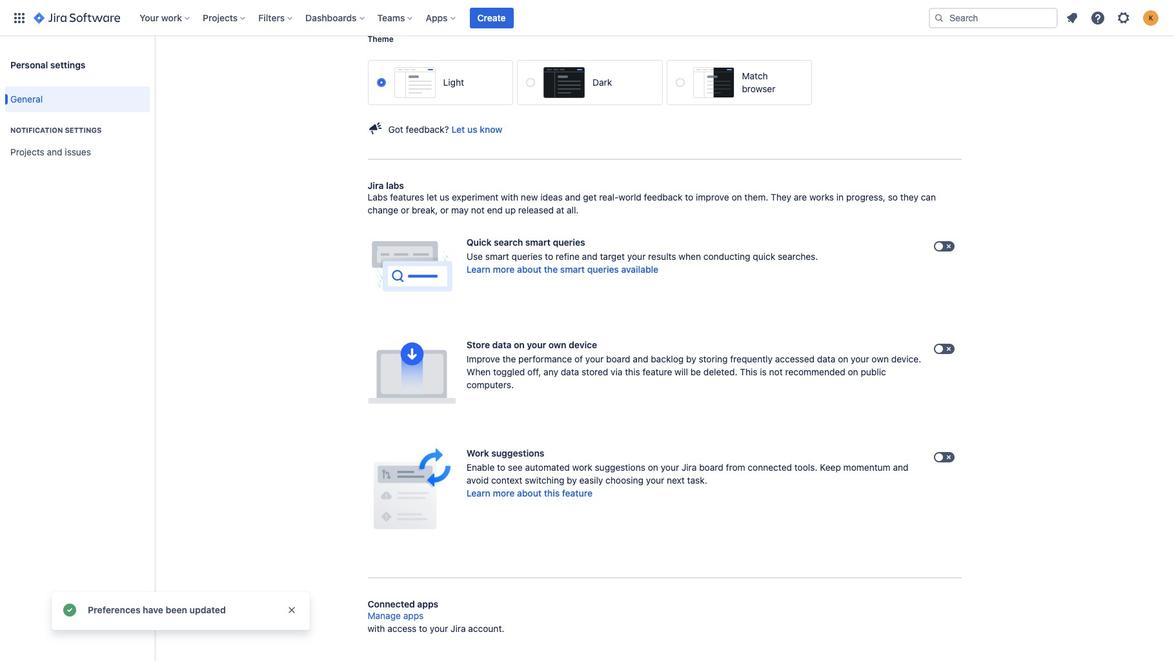 Task type: locate. For each thing, give the bounding box(es) containing it.
projects for projects and issues
[[10, 146, 44, 157]]

by up be
[[686, 354, 697, 365]]

0 vertical spatial smart
[[525, 237, 551, 248]]

your inside quick search smart queries use smart queries to refine and target your results when conducting quick searches. learn more about the smart queries available
[[628, 251, 646, 262]]

or left 'may' on the left top of page
[[440, 205, 449, 216]]

your work
[[140, 12, 182, 23]]

1 horizontal spatial board
[[699, 462, 724, 473]]

help image
[[1091, 10, 1106, 26]]

on
[[732, 192, 742, 203], [514, 339, 525, 350], [838, 354, 849, 365], [848, 366, 859, 377], [648, 462, 659, 473]]

let
[[452, 124, 465, 135]]

at
[[556, 205, 565, 216]]

more down context
[[493, 488, 515, 499]]

1 vertical spatial by
[[567, 475, 577, 486]]

2 horizontal spatial queries
[[587, 264, 619, 275]]

queries down target
[[587, 264, 619, 275]]

1 horizontal spatial suggestions
[[595, 462, 646, 473]]

this
[[740, 366, 758, 377]]

notifications image
[[1065, 10, 1080, 26]]

board up via
[[606, 354, 631, 365]]

suggestions up 'see' on the bottom left of the page
[[492, 448, 545, 459]]

0 vertical spatial apps
[[417, 599, 439, 610]]

not down experiment
[[471, 205, 485, 216]]

by
[[686, 354, 697, 365], [567, 475, 577, 486]]

with up 'up'
[[501, 192, 519, 203]]

0 horizontal spatial work
[[161, 12, 182, 23]]

0 horizontal spatial with
[[368, 624, 385, 635]]

0 vertical spatial this
[[625, 366, 640, 377]]

0 vertical spatial own
[[549, 339, 567, 350]]

primary element
[[8, 0, 919, 36]]

about down search
[[517, 264, 542, 275]]

jira labs labs features let us experiment with new ideas and get real-world feedback to improve on them. they are works in progress, so they can change or break, or may not end up released at all.
[[368, 180, 936, 216]]

got
[[388, 124, 403, 135]]

feature for via
[[643, 366, 672, 377]]

personal settings
[[10, 59, 86, 70]]

and up the all.
[[565, 192, 581, 203]]

with down the manage
[[368, 624, 385, 635]]

1 vertical spatial projects
[[10, 146, 44, 157]]

1 vertical spatial feature
[[562, 488, 593, 499]]

deleted.
[[704, 366, 738, 377]]

and inside projects and issues link
[[47, 146, 62, 157]]

0 horizontal spatial us
[[440, 192, 450, 203]]

your up available
[[628, 251, 646, 262]]

your
[[140, 12, 159, 23]]

feature down easily
[[562, 488, 593, 499]]

board up task. on the bottom of the page
[[699, 462, 724, 473]]

1 vertical spatial about
[[517, 488, 542, 499]]

settings inside heading
[[65, 126, 102, 134]]

by inside work suggestions enable to see automated work suggestions on your jira board from connected tools. keep momentum and avoid context switching by easily choosing your next task. learn more about this feature
[[567, 475, 577, 486]]

projects inside projects and issues link
[[10, 146, 44, 157]]

any
[[544, 366, 558, 377]]

apps
[[426, 12, 448, 23]]

2 vertical spatial queries
[[587, 264, 619, 275]]

connected
[[368, 599, 415, 610]]

jira left account. on the left of page
[[451, 624, 466, 635]]

feedback?
[[406, 124, 449, 135]]

via
[[611, 366, 623, 377]]

own
[[549, 339, 567, 350], [872, 354, 889, 365]]

filters button
[[255, 7, 298, 28]]

0 vertical spatial suggestions
[[492, 448, 545, 459]]

0 vertical spatial learn
[[467, 264, 491, 275]]

1 vertical spatial own
[[872, 354, 889, 365]]

0 horizontal spatial suggestions
[[492, 448, 545, 459]]

jira up task. on the bottom of the page
[[682, 462, 697, 473]]

more down search
[[493, 264, 515, 275]]

0 vertical spatial about
[[517, 264, 542, 275]]

data down of
[[561, 366, 579, 377]]

1 vertical spatial work
[[572, 462, 593, 473]]

2 learn from the top
[[467, 488, 491, 499]]

jira inside jira labs labs features let us experiment with new ideas and get real-world feedback to improve on them. they are works in progress, so they can change or break, or may not end up released at all.
[[368, 180, 384, 191]]

with inside jira labs labs features let us experiment with new ideas and get real-world feedback to improve on them. they are works in progress, so they can change or break, or may not end up released at all.
[[501, 192, 519, 203]]

0 horizontal spatial feature
[[562, 488, 593, 499]]

available
[[621, 264, 659, 275]]

know
[[480, 124, 503, 135]]

1 horizontal spatial smart
[[525, 237, 551, 248]]

context
[[491, 475, 523, 486]]

settings for personal settings
[[50, 59, 86, 70]]

projects left filters
[[203, 12, 238, 23]]

0 horizontal spatial not
[[471, 205, 485, 216]]

apps
[[417, 599, 439, 610], [403, 611, 424, 622]]

board inside work suggestions enable to see automated work suggestions on your jira board from connected tools. keep momentum and avoid context switching by easily choosing your next task. learn more about this feature
[[699, 462, 724, 473]]

to inside quick search smart queries use smart queries to refine and target your results when conducting quick searches. learn more about the smart queries available
[[545, 251, 553, 262]]

feature down backlog
[[643, 366, 672, 377]]

preferences
[[88, 605, 141, 616]]

your work button
[[136, 7, 195, 28]]

on inside jira labs labs features let us experiment with new ideas and get real-world feedback to improve on them. they are works in progress, so they can change or break, or may not end up released at all.
[[732, 192, 742, 203]]

0 vertical spatial the
[[544, 264, 558, 275]]

by left easily
[[567, 475, 577, 486]]

smart down refine
[[560, 264, 585, 275]]

1 vertical spatial the
[[503, 354, 516, 365]]

work right your
[[161, 12, 182, 23]]

to left refine
[[545, 251, 553, 262]]

your up public
[[851, 354, 870, 365]]

work up easily
[[572, 462, 593, 473]]

to left 'see' on the bottom left of the page
[[497, 462, 506, 473]]

0 horizontal spatial data
[[492, 339, 512, 350]]

0 vertical spatial data
[[492, 339, 512, 350]]

2 horizontal spatial jira
[[682, 462, 697, 473]]

0 vertical spatial jira
[[368, 180, 384, 191]]

got feedback? let us know
[[388, 124, 503, 135]]

break,
[[412, 205, 438, 216]]

apps up 'access'
[[403, 611, 424, 622]]

and right refine
[[582, 251, 598, 262]]

0 vertical spatial board
[[606, 354, 631, 365]]

2 more from the top
[[493, 488, 515, 499]]

work
[[161, 12, 182, 23], [572, 462, 593, 473]]

0 vertical spatial work
[[161, 12, 182, 23]]

0 vertical spatial with
[[501, 192, 519, 203]]

or down features
[[401, 205, 409, 216]]

1 vertical spatial settings
[[65, 126, 102, 134]]

2 about from the top
[[517, 488, 542, 499]]

0 vertical spatial us
[[467, 124, 478, 135]]

apps button
[[422, 7, 461, 28]]

1 horizontal spatial work
[[572, 462, 593, 473]]

switching
[[525, 475, 565, 486]]

1 vertical spatial jira
[[682, 462, 697, 473]]

0 horizontal spatial this
[[544, 488, 560, 499]]

1 horizontal spatial feature
[[643, 366, 672, 377]]

your right 'access'
[[430, 624, 448, 635]]

1 horizontal spatial by
[[686, 354, 697, 365]]

this right via
[[625, 366, 640, 377]]

1 vertical spatial not
[[769, 366, 783, 377]]

with inside connected apps manage apps with access to your jira account.
[[368, 624, 385, 635]]

1 vertical spatial apps
[[403, 611, 424, 622]]

smart down search
[[485, 251, 509, 262]]

group
[[5, 83, 150, 173]]

1 vertical spatial data
[[817, 354, 836, 365]]

general
[[10, 93, 43, 104]]

to left improve
[[685, 192, 694, 203]]

1 about from the top
[[517, 264, 542, 275]]

us
[[467, 124, 478, 135], [440, 192, 450, 203]]

1 horizontal spatial or
[[440, 205, 449, 216]]

work
[[467, 448, 489, 459]]

1 horizontal spatial not
[[769, 366, 783, 377]]

jira up labs
[[368, 180, 384, 191]]

results
[[648, 251, 676, 262]]

feature
[[643, 366, 672, 377], [562, 488, 593, 499]]

learn down "use"
[[467, 264, 491, 275]]

0 vertical spatial projects
[[203, 12, 238, 23]]

up
[[505, 205, 516, 216]]

1 or from the left
[[401, 205, 409, 216]]

1 vertical spatial more
[[493, 488, 515, 499]]

target
[[600, 251, 625, 262]]

None radio
[[526, 78, 535, 87]]

feature inside work suggestions enable to see automated work suggestions on your jira board from connected tools. keep momentum and avoid context switching by easily choosing your next task. learn more about this feature
[[562, 488, 593, 499]]

1 vertical spatial us
[[440, 192, 450, 203]]

1 vertical spatial with
[[368, 624, 385, 635]]

all.
[[567, 205, 579, 216]]

1 horizontal spatial jira
[[451, 624, 466, 635]]

own up public
[[872, 354, 889, 365]]

1 horizontal spatial queries
[[553, 237, 585, 248]]

data
[[492, 339, 512, 350], [817, 354, 836, 365], [561, 366, 579, 377]]

connected apps manage apps with access to your jira account.
[[368, 599, 505, 635]]

settings up general link
[[50, 59, 86, 70]]

create button
[[470, 7, 514, 28]]

browser
[[742, 83, 776, 94]]

learn
[[467, 264, 491, 275], [467, 488, 491, 499]]

data up recommended
[[817, 354, 836, 365]]

this down switching
[[544, 488, 560, 499]]

about down switching
[[517, 488, 542, 499]]

more inside work suggestions enable to see automated work suggestions on your jira board from connected tools. keep momentum and avoid context switching by easily choosing your next task. learn more about this feature
[[493, 488, 515, 499]]

match
[[742, 70, 768, 81]]

the up toggled at the left bottom
[[503, 354, 516, 365]]

appswitcher icon image
[[12, 10, 27, 26]]

are
[[794, 192, 807, 203]]

0 horizontal spatial the
[[503, 354, 516, 365]]

search image
[[934, 13, 945, 23]]

filters
[[258, 12, 285, 23]]

projects inside projects popup button
[[203, 12, 238, 23]]

about inside work suggestions enable to see automated work suggestions on your jira board from connected tools. keep momentum and avoid context switching by easily choosing your next task. learn more about this feature
[[517, 488, 542, 499]]

1 horizontal spatial the
[[544, 264, 558, 275]]

learn inside work suggestions enable to see automated work suggestions on your jira board from connected tools. keep momentum and avoid context switching by easily choosing your next task. learn more about this feature
[[467, 488, 491, 499]]

avoid
[[467, 475, 489, 486]]

feedback
[[644, 192, 683, 203]]

0 horizontal spatial by
[[567, 475, 577, 486]]

0 horizontal spatial smart
[[485, 251, 509, 262]]

0 horizontal spatial queries
[[512, 251, 543, 262]]

0 horizontal spatial jira
[[368, 180, 384, 191]]

2 vertical spatial smart
[[560, 264, 585, 275]]

this inside work suggestions enable to see automated work suggestions on your jira board from connected tools. keep momentum and avoid context switching by easily choosing your next task. learn more about this feature
[[544, 488, 560, 499]]

access
[[388, 624, 417, 635]]

1 more from the top
[[493, 264, 515, 275]]

performance
[[519, 354, 572, 365]]

1 horizontal spatial this
[[625, 366, 640, 377]]

banner
[[0, 0, 1175, 36]]

smart right search
[[525, 237, 551, 248]]

1 horizontal spatial with
[[501, 192, 519, 203]]

settings
[[50, 59, 86, 70], [65, 126, 102, 134]]

1 vertical spatial learn
[[467, 488, 491, 499]]

searches.
[[778, 251, 818, 262]]

0 vertical spatial settings
[[50, 59, 86, 70]]

learn inside quick search smart queries use smart queries to refine and target your results when conducting quick searches. learn more about the smart queries available
[[467, 264, 491, 275]]

own up performance
[[549, 339, 567, 350]]

and
[[47, 146, 62, 157], [565, 192, 581, 203], [582, 251, 598, 262], [633, 354, 649, 365], [893, 462, 909, 473]]

projects for projects
[[203, 12, 238, 23]]

they
[[901, 192, 919, 203]]

not right is
[[769, 366, 783, 377]]

learn down avoid
[[467, 488, 491, 499]]

to inside jira labs labs features let us experiment with new ideas and get real-world feedback to improve on them. they are works in progress, so they can change or break, or may not end up released at all.
[[685, 192, 694, 203]]

success image
[[62, 603, 77, 619]]

and right momentum
[[893, 462, 909, 473]]

about inside quick search smart queries use smart queries to refine and target your results when conducting quick searches. learn more about the smart queries available
[[517, 264, 542, 275]]

is
[[760, 366, 767, 377]]

the down refine
[[544, 264, 558, 275]]

not inside jira labs labs features let us experiment with new ideas and get real-world feedback to improve on them. they are works in progress, so they can change or break, or may not end up released at all.
[[471, 205, 485, 216]]

0 horizontal spatial or
[[401, 205, 409, 216]]

or
[[401, 205, 409, 216], [440, 205, 449, 216]]

0 vertical spatial feature
[[643, 366, 672, 377]]

labs
[[368, 192, 388, 203]]

1 vertical spatial this
[[544, 488, 560, 499]]

board inside store data on your own device improve the performance of your board and backlog by storing frequently accessed data on your own device. when toggled off, any data stored via this feature will be deleted. this is not recommended on public computers.
[[606, 354, 631, 365]]

0 horizontal spatial projects
[[10, 146, 44, 157]]

task.
[[687, 475, 708, 486]]

1 vertical spatial board
[[699, 462, 724, 473]]

the inside quick search smart queries use smart queries to refine and target your results when conducting quick searches. learn more about the smart queries available
[[544, 264, 558, 275]]

1 horizontal spatial own
[[872, 354, 889, 365]]

0 vertical spatial not
[[471, 205, 485, 216]]

suggestions
[[492, 448, 545, 459], [595, 462, 646, 473]]

and left backlog
[[633, 354, 649, 365]]

store data on your own device improve the performance of your board and backlog by storing frequently accessed data on your own device. when toggled off, any data stored via this feature will be deleted. this is not recommended on public computers.
[[467, 339, 922, 390]]

banner containing your work
[[0, 0, 1175, 36]]

labs
[[386, 180, 404, 191]]

preferences have been updated
[[88, 605, 226, 616]]

projects down notification
[[10, 146, 44, 157]]

and down notification settings in the left top of the page
[[47, 146, 62, 157]]

suggestions up choosing
[[595, 462, 646, 473]]

None radio
[[377, 78, 386, 87], [676, 78, 685, 87], [377, 78, 386, 87], [676, 78, 685, 87]]

not inside store data on your own device improve the performance of your board and backlog by storing frequently accessed data on your own device. when toggled off, any data stored via this feature will be deleted. this is not recommended on public computers.
[[769, 366, 783, 377]]

1 learn from the top
[[467, 264, 491, 275]]

to right 'access'
[[419, 624, 427, 635]]

feature inside store data on your own device improve the performance of your board and backlog by storing frequently accessed data on your own device. when toggled off, any data stored via this feature will be deleted. this is not recommended on public computers.
[[643, 366, 672, 377]]

this inside store data on your own device improve the performance of your board and backlog by storing frequently accessed data on your own device. when toggled off, any data stored via this feature will be deleted. this is not recommended on public computers.
[[625, 366, 640, 377]]

your up performance
[[527, 339, 546, 350]]

0 vertical spatial by
[[686, 354, 697, 365]]

be
[[691, 366, 701, 377]]

1 horizontal spatial projects
[[203, 12, 238, 23]]

queries up refine
[[553, 237, 585, 248]]

queries down search
[[512, 251, 543, 262]]

the
[[544, 264, 558, 275], [503, 354, 516, 365]]

1 horizontal spatial us
[[467, 124, 478, 135]]

apps right 'connected'
[[417, 599, 439, 610]]

choosing
[[606, 475, 644, 486]]

jira software image
[[34, 10, 120, 26], [34, 10, 120, 26]]

work inside your work dropdown button
[[161, 12, 182, 23]]

0 vertical spatial more
[[493, 264, 515, 275]]

data up improve
[[492, 339, 512, 350]]

1 horizontal spatial data
[[561, 366, 579, 377]]

feedback image
[[368, 121, 383, 136]]

this
[[625, 366, 640, 377], [544, 488, 560, 499]]

2 vertical spatial jira
[[451, 624, 466, 635]]

settings up issues at the left top
[[65, 126, 102, 134]]

stored
[[582, 366, 608, 377]]

your up next
[[661, 462, 679, 473]]

have
[[143, 605, 163, 616]]

0 horizontal spatial board
[[606, 354, 631, 365]]

light
[[443, 77, 464, 88]]

your inside connected apps manage apps with access to your jira account.
[[430, 624, 448, 635]]



Task type: vqa. For each thing, say whether or not it's contained in the screenshot.
on inside the Work suggestions Enable to see automated work suggestions on your Jira board from connected tools. Keep momentum and avoid context switching by easily choosing your next task. Learn more about this feature
yes



Task type: describe. For each thing, give the bounding box(es) containing it.
use
[[467, 251, 483, 262]]

teams button
[[374, 7, 418, 28]]

device
[[569, 339, 597, 350]]

see
[[508, 462, 523, 473]]

may
[[451, 205, 469, 216]]

been
[[166, 605, 187, 616]]

your up stored
[[586, 354, 604, 365]]

released
[[518, 205, 554, 216]]

projects and issues link
[[5, 139, 150, 165]]

work suggestions enable to see automated work suggestions on your jira board from connected tools. keep momentum and avoid context switching by easily choosing your next task. learn more about this feature
[[467, 448, 909, 499]]

jira inside connected apps manage apps with access to your jira account.
[[451, 624, 466, 635]]

your profile and settings image
[[1144, 10, 1159, 26]]

enable
[[467, 462, 495, 473]]

0 vertical spatial queries
[[553, 237, 585, 248]]

when
[[679, 251, 701, 262]]

0 horizontal spatial own
[[549, 339, 567, 350]]

quick
[[753, 251, 776, 262]]

on inside work suggestions enable to see automated work suggestions on your jira board from connected tools. keep momentum and avoid context switching by easily choosing your next task. learn more about this feature
[[648, 462, 659, 473]]

updated
[[190, 605, 226, 616]]

learn more about the smart queries available button
[[467, 264, 659, 276]]

1 vertical spatial queries
[[512, 251, 543, 262]]

tools.
[[795, 462, 818, 473]]

change
[[368, 205, 398, 216]]

and inside store data on your own device improve the performance of your board and backlog by storing frequently accessed data on your own device. when toggled off, any data stored via this feature will be deleted. this is not recommended on public computers.
[[633, 354, 649, 365]]

issues
[[65, 146, 91, 157]]

automated
[[525, 462, 570, 473]]

2 vertical spatial data
[[561, 366, 579, 377]]

settings image
[[1116, 10, 1132, 26]]

by inside store data on your own device improve the performance of your board and backlog by storing frequently accessed data on your own device. when toggled off, any data stored via this feature will be deleted. this is not recommended on public computers.
[[686, 354, 697, 365]]

store
[[467, 339, 490, 350]]

the inside store data on your own device improve the performance of your board and backlog by storing frequently accessed data on your own device. when toggled off, any data stored via this feature will be deleted. this is not recommended on public computers.
[[503, 354, 516, 365]]

to inside work suggestions enable to see automated work suggestions on your jira board from connected tools. keep momentum and avoid context switching by easily choosing your next task. learn more about this feature
[[497, 462, 506, 473]]

frequently
[[730, 354, 773, 365]]

board for your
[[606, 354, 631, 365]]

more inside quick search smart queries use smart queries to refine and target your results when conducting quick searches. learn more about the smart queries available
[[493, 264, 515, 275]]

this for via
[[625, 366, 640, 377]]

and inside jira labs labs features let us experiment with new ideas and get real-world feedback to improve on them. they are works in progress, so they can change or break, or may not end up released at all.
[[565, 192, 581, 203]]

momentum
[[844, 462, 891, 473]]

end
[[487, 205, 503, 216]]

search
[[494, 237, 523, 248]]

and inside work suggestions enable to see automated work suggestions on your jira board from connected tools. keep momentum and avoid context switching by easily choosing your next task. learn more about this feature
[[893, 462, 909, 473]]

1 vertical spatial suggestions
[[595, 462, 646, 473]]

account.
[[468, 624, 505, 635]]

work inside work suggestions enable to see automated work suggestions on your jira board from connected tools. keep momentum and avoid context switching by easily choosing your next task. learn more about this feature
[[572, 462, 593, 473]]

next
[[667, 475, 685, 486]]

notification
[[10, 126, 63, 134]]

accessed
[[775, 354, 815, 365]]

this for about
[[544, 488, 560, 499]]

1 vertical spatial smart
[[485, 251, 509, 262]]

sidebar navigation image
[[141, 52, 169, 77]]

improve
[[467, 354, 500, 365]]

notification settings group
[[5, 112, 150, 169]]

recommended
[[785, 366, 846, 377]]

teams
[[377, 12, 405, 23]]

board for jira
[[699, 462, 724, 473]]

dismiss image
[[287, 606, 297, 616]]

dashboards
[[305, 12, 357, 23]]

to inside connected apps manage apps with access to your jira account.
[[419, 624, 427, 635]]

learn more about this feature button
[[467, 487, 593, 500]]

of
[[575, 354, 583, 365]]

projects button
[[199, 7, 251, 28]]

in
[[837, 192, 844, 203]]

easily
[[580, 475, 603, 486]]

refine
[[556, 251, 580, 262]]

get
[[583, 192, 597, 203]]

group containing general
[[5, 83, 150, 173]]

computers.
[[467, 379, 514, 390]]

and inside quick search smart queries use smart queries to refine and target your results when conducting quick searches. learn more about the smart queries available
[[582, 251, 598, 262]]

ideas
[[541, 192, 563, 203]]

general link
[[5, 87, 150, 112]]

new
[[521, 192, 538, 203]]

world
[[619, 192, 642, 203]]

off,
[[528, 366, 541, 377]]

conducting
[[704, 251, 751, 262]]

so
[[888, 192, 898, 203]]

Search field
[[929, 7, 1058, 28]]

let us know button
[[452, 123, 503, 136]]

public
[[861, 366, 886, 377]]

experiment
[[452, 192, 499, 203]]

personal
[[10, 59, 48, 70]]

them.
[[745, 192, 769, 203]]

jira inside work suggestions enable to see automated work suggestions on your jira board from connected tools. keep momentum and avoid context switching by easily choosing your next task. learn more about this feature
[[682, 462, 697, 473]]

your left next
[[646, 475, 665, 486]]

create
[[478, 12, 506, 23]]

notification settings
[[10, 126, 102, 134]]

can
[[921, 192, 936, 203]]

us inside jira labs labs features let us experiment with new ideas and get real-world feedback to improve on them. they are works in progress, so they can change or break, or may not end up released at all.
[[440, 192, 450, 203]]

2 horizontal spatial smart
[[560, 264, 585, 275]]

real-
[[599, 192, 619, 203]]

works
[[810, 192, 834, 203]]

toggled
[[493, 366, 525, 377]]

dark
[[593, 77, 612, 88]]

keep
[[820, 462, 841, 473]]

notification settings heading
[[5, 125, 150, 136]]

projects and issues
[[10, 146, 91, 157]]

2 or from the left
[[440, 205, 449, 216]]

manage apps link
[[368, 610, 962, 623]]

quick
[[467, 237, 492, 248]]

match browser
[[742, 70, 776, 94]]

feature for about
[[562, 488, 593, 499]]

dashboards button
[[302, 7, 370, 28]]

settings for notification settings
[[65, 126, 102, 134]]

2 horizontal spatial data
[[817, 354, 836, 365]]



